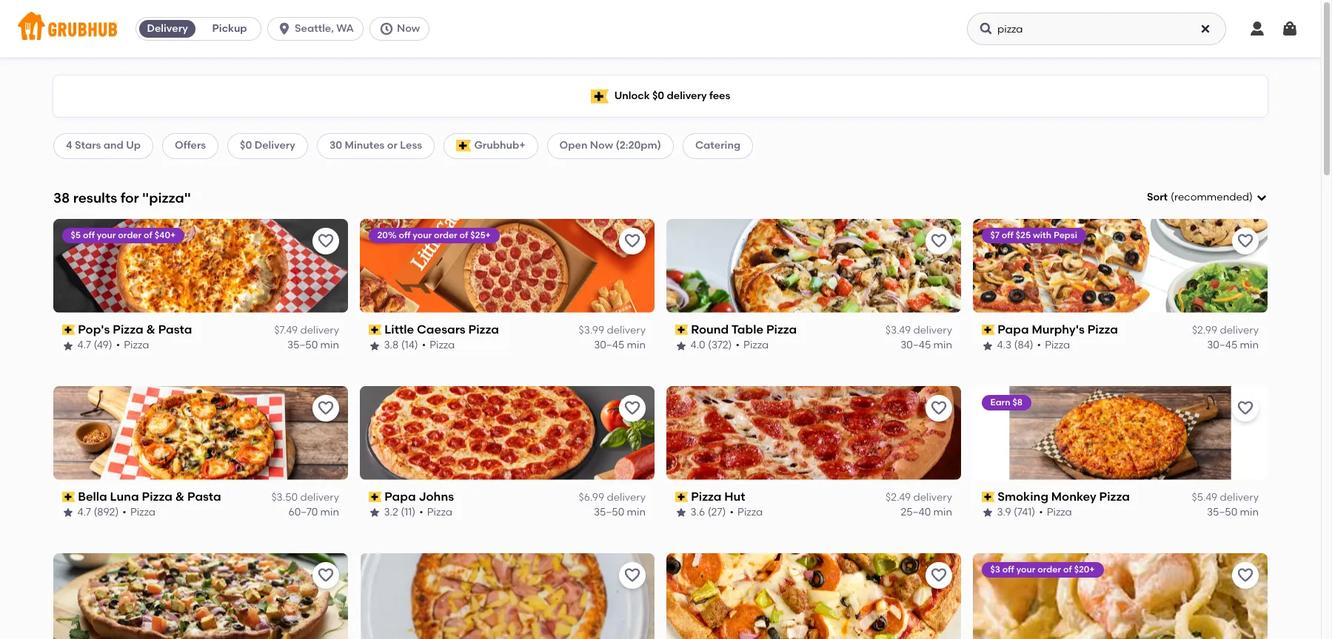 Task type: vqa. For each thing, say whether or not it's contained in the screenshot.
the restaurants
no



Task type: locate. For each thing, give the bounding box(es) containing it.
0 horizontal spatial $0
[[240, 139, 252, 152]]

seattle, wa
[[295, 22, 354, 35]]

of left $40+
[[144, 230, 153, 240]]

1 horizontal spatial 35–50
[[594, 507, 624, 519]]

pizza
[[113, 323, 144, 337], [469, 323, 499, 337], [767, 323, 797, 337], [1088, 323, 1118, 337], [124, 339, 149, 352], [430, 339, 455, 352], [744, 339, 769, 352], [1045, 339, 1071, 352], [142, 490, 173, 504], [691, 490, 722, 504], [1100, 490, 1130, 504], [131, 507, 156, 519], [427, 507, 453, 519], [738, 507, 763, 519], [1047, 507, 1072, 519]]

2 horizontal spatial 35–50
[[1207, 507, 1237, 519]]

your right "$3"
[[1017, 565, 1036, 575]]

grubhub plus flag logo image for unlock $0 delivery fees
[[591, 89, 608, 103]]

papa up 4.3 (84)
[[998, 323, 1029, 337]]

subscription pass image left 'pop's'
[[62, 325, 75, 335]]

subscription pass image left pizza hut
[[675, 492, 688, 503]]

1 horizontal spatial papa
[[998, 323, 1029, 337]]

0 horizontal spatial papa
[[385, 490, 416, 504]]

35–50 down $7.49 delivery
[[287, 339, 318, 352]]

0 horizontal spatial now
[[397, 22, 420, 35]]

4.7 for pop's pizza & pasta
[[78, 339, 91, 352]]

your right $5
[[97, 230, 116, 240]]

35–50 min down $5.49 delivery
[[1207, 507, 1259, 519]]

• right (49)
[[116, 339, 120, 352]]

2 horizontal spatial 35–50 min
[[1207, 507, 1259, 519]]

1 horizontal spatial svg image
[[1256, 192, 1268, 204]]

star icon image left 4.3
[[982, 340, 994, 352]]

$5
[[71, 230, 81, 240]]

caesars
[[417, 323, 466, 337]]

1 30–45 min from the left
[[594, 339, 646, 352]]

• right (741)
[[1039, 507, 1043, 519]]

$0 right offers
[[240, 139, 252, 152]]

pizza down "little caesars pizza"
[[430, 339, 455, 352]]

• pizza for caesars
[[422, 339, 455, 352]]

(14)
[[402, 339, 418, 352]]

1 vertical spatial &
[[176, 490, 185, 504]]

smoking
[[998, 490, 1049, 504]]

30–45 down $3.49 delivery
[[900, 339, 931, 352]]

1 horizontal spatial 35–50 min
[[594, 507, 646, 519]]

or
[[387, 139, 398, 152]]

• pizza down pop's pizza & pasta
[[116, 339, 149, 352]]

min down $6.99 delivery
[[627, 507, 646, 519]]

• pizza down caesars
[[422, 339, 455, 352]]

• right (84) at right
[[1037, 339, 1042, 352]]

delivery left pickup
[[147, 22, 188, 35]]

30–45 for round table pizza
[[900, 339, 931, 352]]

now right the wa
[[397, 22, 420, 35]]

4.7 (49)
[[78, 339, 113, 352]]

60–70
[[288, 507, 318, 519]]

min right 60–70
[[320, 507, 339, 519]]

1 vertical spatial pasta
[[188, 490, 222, 504]]

delivery right '$3.99'
[[607, 324, 646, 337]]

35–50 min for papa johns
[[594, 507, 646, 519]]

bella luna pizza & pasta logo image
[[53, 386, 348, 480]]

0 horizontal spatial delivery
[[147, 22, 188, 35]]

2 horizontal spatial svg image
[[1281, 20, 1299, 38]]

• for hut
[[730, 507, 734, 519]]

svg image
[[1281, 20, 1299, 38], [1200, 23, 1211, 35], [1256, 192, 1268, 204]]

off right '$7'
[[1002, 230, 1014, 240]]

min for bella luna pizza & pasta
[[320, 507, 339, 519]]

delivery for round table pizza
[[913, 324, 952, 337]]

min down $3.49 delivery
[[933, 339, 952, 352]]

• for luna
[[123, 507, 127, 519]]

papa
[[998, 323, 1029, 337], [385, 490, 416, 504]]

little caesars pizza
[[385, 323, 499, 337]]

with
[[1033, 230, 1052, 240]]

0 vertical spatial pasta
[[159, 323, 192, 337]]

offers
[[175, 139, 206, 152]]

star icon image left 4.0
[[675, 340, 687, 352]]

pasta down pop's pizza & pasta logo
[[159, 323, 192, 337]]

1 vertical spatial papa
[[385, 490, 416, 504]]

pizza right 'pop's'
[[113, 323, 144, 337]]

smoking monkey pizza logo image
[[973, 386, 1268, 480]]

35–50 for papa johns
[[594, 507, 624, 519]]

min right the 25–40 at the bottom of the page
[[933, 507, 952, 519]]

papa for papa murphy's pizza
[[998, 323, 1029, 337]]

save this restaurant image
[[317, 232, 335, 250], [623, 232, 641, 250], [317, 400, 335, 417], [623, 400, 641, 417], [930, 400, 948, 417], [1237, 400, 1254, 417], [317, 567, 335, 585], [930, 567, 948, 585], [1237, 567, 1254, 585]]

4
[[66, 139, 72, 152]]

star icon image left 3.9
[[982, 508, 994, 519]]

none field containing sort
[[1147, 190, 1268, 205]]

• for table
[[736, 339, 740, 352]]

• pizza down papa murphy's pizza
[[1037, 339, 1071, 352]]

$7 off $25 with pepsi
[[991, 230, 1078, 240]]

papa johns logo image
[[360, 386, 655, 480]]

• for pizza
[[116, 339, 120, 352]]

1 horizontal spatial delivery
[[254, 139, 295, 152]]

$0
[[652, 89, 664, 102], [240, 139, 252, 152]]

• right (11)
[[420, 507, 424, 519]]

svg image
[[1248, 20, 1266, 38], [277, 21, 292, 36], [379, 21, 394, 36], [979, 21, 994, 36]]

pizza down johns
[[427, 507, 453, 519]]

pizza hut logo image
[[666, 386, 961, 480]]

of for &
[[144, 230, 153, 240]]

min for round table pizza
[[933, 339, 952, 352]]

35–50 min down $7.49 delivery
[[287, 339, 339, 352]]

0 horizontal spatial save this restaurant image
[[623, 567, 641, 585]]

delivery
[[147, 22, 188, 35], [254, 139, 295, 152]]

order left $20+
[[1038, 565, 1062, 575]]

1 horizontal spatial 30–45
[[900, 339, 931, 352]]

save this restaurant image for robin hood pizza logo
[[623, 567, 641, 585]]

1 horizontal spatial of
[[460, 230, 469, 240]]

off right $5
[[83, 230, 95, 240]]

save this restaurant image
[[930, 232, 948, 250], [1237, 232, 1254, 250], [623, 567, 641, 585]]

30–45 for little caesars pizza
[[594, 339, 624, 352]]

0 horizontal spatial 30–45 min
[[594, 339, 646, 352]]

star icon image left 3.6
[[675, 508, 687, 519]]

papa up 3.2 (11)
[[385, 490, 416, 504]]

of for pizza
[[460, 230, 469, 240]]

30 minutes or less
[[329, 139, 422, 152]]

1 4.7 from the top
[[78, 339, 91, 352]]

crown pizza logo image
[[666, 554, 961, 640]]

1 vertical spatial grubhub plus flag logo image
[[456, 140, 471, 152]]

0 vertical spatial papa
[[998, 323, 1029, 337]]

4.7 for bella luna pizza & pasta
[[78, 507, 91, 519]]

now inside 'now' button
[[397, 22, 420, 35]]

subscription pass image left little
[[369, 325, 382, 335]]

35–50 min down $6.99 delivery
[[594, 507, 646, 519]]

subscription pass image left smoking
[[982, 492, 995, 503]]

delivery up 60–70 min
[[300, 492, 339, 504]]

min down "$2.99 delivery"
[[1240, 339, 1259, 352]]

1 horizontal spatial save this restaurant image
[[930, 232, 948, 250]]

pizza down papa murphy's pizza
[[1045, 339, 1071, 352]]

order for caesars
[[434, 230, 458, 240]]

4.3 (84)
[[997, 339, 1034, 352]]

order for pizza
[[118, 230, 142, 240]]

delivery for papa johns
[[607, 492, 646, 504]]

0 horizontal spatial svg image
[[1200, 23, 1211, 35]]

3 30–45 min from the left
[[1207, 339, 1259, 352]]

30–45 down $3.99 delivery
[[594, 339, 624, 352]]

johns
[[419, 490, 454, 504]]

1 horizontal spatial &
[[176, 490, 185, 504]]

delivery right '$2.99'
[[1220, 324, 1259, 337]]

• for monkey
[[1039, 507, 1043, 519]]

pepsi
[[1054, 230, 1078, 240]]

pizza dudes logo image
[[973, 554, 1268, 640]]

star icon image
[[62, 340, 74, 352], [369, 340, 381, 352], [675, 340, 687, 352], [982, 340, 994, 352], [62, 508, 74, 519], [369, 508, 381, 519], [675, 508, 687, 519], [982, 508, 994, 519]]

pasta
[[159, 323, 192, 337], [188, 490, 222, 504]]

off right the "20%"
[[399, 230, 411, 240]]

$20+
[[1074, 565, 1095, 575]]

star icon image for little caesars pizza
[[369, 340, 381, 352]]

• pizza down hut
[[730, 507, 763, 519]]

20%
[[378, 230, 397, 240]]

star icon image for pop's pizza & pasta
[[62, 340, 74, 352]]

off
[[83, 230, 95, 240], [399, 230, 411, 240], [1002, 230, 1014, 240], [1003, 565, 1015, 575]]

your
[[97, 230, 116, 240], [413, 230, 432, 240], [1017, 565, 1036, 575]]

min for papa murphy's pizza
[[1240, 339, 1259, 352]]

& right 'pop's'
[[147, 323, 156, 337]]

4.7
[[78, 339, 91, 352], [78, 507, 91, 519]]

35–50 min for smoking monkey pizza
[[1207, 507, 1259, 519]]

0 horizontal spatial 30–45
[[594, 339, 624, 352]]

up
[[126, 139, 141, 152]]

2 30–45 min from the left
[[900, 339, 952, 352]]

3 30–45 from the left
[[1207, 339, 1237, 352]]

1 horizontal spatial 30–45 min
[[900, 339, 952, 352]]

1 horizontal spatial $0
[[652, 89, 664, 102]]

• pizza for murphy's
[[1037, 339, 1071, 352]]

1 horizontal spatial your
[[413, 230, 432, 240]]

delivery up 25–40 min
[[913, 492, 952, 504]]

order left $40+
[[118, 230, 142, 240]]

pizza right monkey
[[1100, 490, 1130, 504]]

delivery right the $5.49
[[1220, 492, 1259, 504]]

and
[[104, 139, 124, 152]]

0 vertical spatial now
[[397, 22, 420, 35]]

delivery button
[[136, 17, 199, 41]]

subscription pass image left papa johns
[[369, 492, 382, 503]]

subscription pass image
[[62, 325, 75, 335], [369, 325, 382, 335], [675, 325, 688, 335], [982, 325, 995, 335], [62, 492, 75, 503], [369, 492, 382, 503], [675, 492, 688, 503], [982, 492, 995, 503]]

• pizza down bella luna pizza & pasta
[[123, 507, 156, 519]]

1 30–45 from the left
[[594, 339, 624, 352]]

30–45 min down $3.49 delivery
[[900, 339, 952, 352]]

35–50 down $5.49 delivery
[[1207, 507, 1237, 519]]

30–45 min down "$2.99 delivery"
[[1207, 339, 1259, 352]]

delivery
[[667, 89, 707, 102], [300, 324, 339, 337], [607, 324, 646, 337], [913, 324, 952, 337], [1220, 324, 1259, 337], [300, 492, 339, 504], [607, 492, 646, 504], [913, 492, 952, 504], [1220, 492, 1259, 504]]

$40+
[[155, 230, 176, 240]]

min for papa johns
[[627, 507, 646, 519]]

2 horizontal spatial 30–45 min
[[1207, 339, 1259, 352]]

min down $3.99 delivery
[[627, 339, 646, 352]]

delivery left 30
[[254, 139, 295, 152]]

0 horizontal spatial 35–50
[[287, 339, 318, 352]]

20% off your order of $25+
[[378, 230, 491, 240]]

chicago's pizza with a twist logo image
[[53, 554, 348, 640]]

svg image inside seattle, wa button
[[277, 21, 292, 36]]

30–45 down "$2.99 delivery"
[[1207, 339, 1237, 352]]

35–50 down $6.99 delivery
[[594, 507, 624, 519]]

4.7 down 'pop's'
[[78, 339, 91, 352]]

now
[[397, 22, 420, 35], [590, 139, 613, 152]]

subscription pass image for papa murphy's pizza
[[982, 325, 995, 335]]

delivery right the $7.49
[[300, 324, 339, 337]]

pizza right caesars
[[469, 323, 499, 337]]

• pizza for monkey
[[1039, 507, 1072, 519]]

star icon image for round table pizza
[[675, 340, 687, 352]]

grubhub plus flag logo image
[[591, 89, 608, 103], [456, 140, 471, 152]]

30–45 min for papa murphy's pizza
[[1207, 339, 1259, 352]]

3.2
[[384, 507, 399, 519]]

$7.49 delivery
[[274, 324, 339, 337]]

of left $25+
[[460, 230, 469, 240]]

papa murphy's pizza
[[998, 323, 1118, 337]]

now button
[[369, 17, 436, 41]]

$2.99 delivery
[[1192, 324, 1259, 337]]

$25
[[1016, 230, 1031, 240]]

delivery right $6.99
[[607, 492, 646, 504]]

1 vertical spatial now
[[590, 139, 613, 152]]

0 vertical spatial 4.7
[[78, 339, 91, 352]]

your right the "20%"
[[413, 230, 432, 240]]

min down $5.49 delivery
[[1240, 507, 1259, 519]]

1 horizontal spatial grubhub plus flag logo image
[[591, 89, 608, 103]]

grubhub plus flag logo image left 'grubhub+'
[[456, 140, 471, 152]]

star icon image for bella luna pizza & pasta
[[62, 508, 74, 519]]

star icon image left 4.7 (49)
[[62, 340, 74, 352]]

• pizza down smoking monkey pizza
[[1039, 507, 1072, 519]]

30–45 for papa murphy's pizza
[[1207, 339, 1237, 352]]

• down round table pizza
[[736, 339, 740, 352]]

open
[[559, 139, 587, 152]]

delivery for pizza hut
[[913, 492, 952, 504]]

2 4.7 from the top
[[78, 507, 91, 519]]

0 horizontal spatial order
[[118, 230, 142, 240]]

1 vertical spatial 4.7
[[78, 507, 91, 519]]

30–45 min down $3.99 delivery
[[594, 339, 646, 352]]

recommended
[[1174, 191, 1249, 204]]

30–45 min for round table pizza
[[900, 339, 952, 352]]

$0 right "unlock" in the left of the page
[[652, 89, 664, 102]]

grubhub plus flag logo image left "unlock" in the left of the page
[[591, 89, 608, 103]]

2 30–45 from the left
[[900, 339, 931, 352]]

delivery for bella luna pizza & pasta
[[300, 492, 339, 504]]

subscription pass image for pop's pizza & pasta
[[62, 325, 75, 335]]

min down $7.49 delivery
[[320, 339, 339, 352]]

• right (14)
[[422, 339, 426, 352]]

star icon image left 4.7 (892)
[[62, 508, 74, 519]]

subscription pass image right $3.49 delivery
[[982, 325, 995, 335]]

1 vertical spatial $0
[[240, 139, 252, 152]]

1 horizontal spatial order
[[434, 230, 458, 240]]

of
[[144, 230, 153, 240], [460, 230, 469, 240], [1064, 565, 1072, 575]]

star icon image left 3.8
[[369, 340, 381, 352]]

fees
[[709, 89, 730, 102]]

(741)
[[1014, 507, 1036, 519]]

0 horizontal spatial 35–50 min
[[287, 339, 339, 352]]

delivery right $3.49
[[913, 324, 952, 337]]

4.0 (372)
[[691, 339, 732, 352]]

0 vertical spatial delivery
[[147, 22, 188, 35]]

pickup button
[[199, 17, 261, 41]]

order
[[118, 230, 142, 240], [434, 230, 458, 240], [1038, 565, 1062, 575]]

3.9 (741)
[[997, 507, 1036, 519]]

38 results for "pizza"
[[53, 189, 191, 206]]

30–45
[[594, 339, 624, 352], [900, 339, 931, 352], [1207, 339, 1237, 352]]

bella luna pizza & pasta
[[78, 490, 222, 504]]

your for caesars
[[413, 230, 432, 240]]

0 horizontal spatial &
[[147, 323, 156, 337]]

0 vertical spatial grubhub plus flag logo image
[[591, 89, 608, 103]]

4 stars and up
[[66, 139, 141, 152]]

35–50 min
[[287, 339, 339, 352], [594, 507, 646, 519], [1207, 507, 1259, 519]]

subscription pass image left bella
[[62, 492, 75, 503]]

subscription pass image left the round
[[675, 325, 688, 335]]

1 horizontal spatial now
[[590, 139, 613, 152]]

None field
[[1147, 190, 1268, 205]]

now right open
[[590, 139, 613, 152]]

• down luna
[[123, 507, 127, 519]]

4.7 down bella
[[78, 507, 91, 519]]

0 vertical spatial $0
[[652, 89, 664, 102]]

2 horizontal spatial 30–45
[[1207, 339, 1237, 352]]

for
[[120, 189, 139, 206]]

papa johns
[[385, 490, 454, 504]]

(372)
[[708, 339, 732, 352]]

min
[[320, 339, 339, 352], [627, 339, 646, 352], [933, 339, 952, 352], [1240, 339, 1259, 352], [320, 507, 339, 519], [627, 507, 646, 519], [933, 507, 952, 519], [1240, 507, 1259, 519]]

0 horizontal spatial your
[[97, 230, 116, 240]]

star icon image left 3.2 on the bottom of page
[[369, 508, 381, 519]]

• pizza down johns
[[420, 507, 453, 519]]

• pizza down table
[[736, 339, 769, 352]]

pasta down bella luna pizza & pasta logo
[[188, 490, 222, 504]]

0 horizontal spatial grubhub plus flag logo image
[[456, 140, 471, 152]]

smoking monkey pizza
[[998, 490, 1130, 504]]

0 horizontal spatial of
[[144, 230, 153, 240]]

subscription pass image for pizza hut
[[675, 492, 688, 503]]

4.3
[[997, 339, 1012, 352]]

star icon image for papa johns
[[369, 508, 381, 519]]



Task type: describe. For each thing, give the bounding box(es) containing it.
delivery for pop's pizza & pasta
[[300, 324, 339, 337]]

subscription pass image for bella luna pizza & pasta
[[62, 492, 75, 503]]

less
[[400, 139, 422, 152]]

pickup
[[212, 22, 247, 35]]

monkey
[[1052, 490, 1097, 504]]

$0 delivery
[[240, 139, 295, 152]]

$3.99 delivery
[[579, 324, 646, 337]]

delivery for little caesars pizza
[[607, 324, 646, 337]]

pop's
[[78, 323, 110, 337]]

(27)
[[708, 507, 726, 519]]

svg image inside 'now' button
[[379, 21, 394, 36]]

30–45 min for little caesars pizza
[[594, 339, 646, 352]]

• pizza for pizza
[[116, 339, 149, 352]]

2 horizontal spatial save this restaurant image
[[1237, 232, 1254, 250]]

$8
[[1013, 397, 1023, 408]]

sort ( recommended )
[[1147, 191, 1253, 204]]

(49)
[[94, 339, 113, 352]]

unlock
[[614, 89, 650, 102]]

• pizza for table
[[736, 339, 769, 352]]

results
[[73, 189, 117, 206]]

• pizza for johns
[[420, 507, 453, 519]]

$3.50
[[271, 492, 298, 504]]

off for papa
[[1002, 230, 1014, 240]]

round table pizza logo image
[[666, 219, 961, 313]]

pizza down pop's pizza & pasta
[[124, 339, 149, 352]]

subscription pass image for smoking monkey pizza
[[982, 492, 995, 503]]

subscription pass image for little caesars pizza
[[369, 325, 382, 335]]

• for caesars
[[422, 339, 426, 352]]

min for smoking monkey pizza
[[1240, 507, 1259, 519]]

$5 off your order of $40+
[[71, 230, 176, 240]]

pizza right murphy's
[[1088, 323, 1118, 337]]

$7.49
[[274, 324, 298, 337]]

• for murphy's
[[1037, 339, 1042, 352]]

earn
[[991, 397, 1011, 408]]

$2.49 delivery
[[886, 492, 952, 504]]

$3.49
[[885, 324, 911, 337]]

seattle,
[[295, 22, 334, 35]]

grubhub+
[[474, 139, 525, 152]]

$6.99
[[579, 492, 604, 504]]

)
[[1249, 191, 1253, 204]]

1 vertical spatial delivery
[[254, 139, 295, 152]]

$3.99
[[579, 324, 604, 337]]

pizza down hut
[[738, 507, 763, 519]]

delivery left fees
[[667, 89, 707, 102]]

3.6 (27)
[[691, 507, 726, 519]]

$2.49
[[886, 492, 911, 504]]

grubhub plus flag logo image for grubhub+
[[456, 140, 471, 152]]

3.6
[[691, 507, 706, 519]]

4.0
[[691, 339, 706, 352]]

catering
[[695, 139, 741, 152]]

little caesars pizza logo image
[[360, 219, 655, 313]]

$3 off your order of $20+
[[991, 565, 1095, 575]]

svg image inside field
[[1256, 192, 1268, 204]]

3.2 (11)
[[384, 507, 416, 519]]

pop's pizza & pasta logo image
[[53, 219, 348, 313]]

30
[[329, 139, 342, 152]]

35–50 for smoking monkey pizza
[[1207, 507, 1237, 519]]

off for little
[[399, 230, 411, 240]]

pizza down smoking monkey pizza
[[1047, 507, 1072, 519]]

min for pop's pizza & pasta
[[320, 339, 339, 352]]

$3.50 delivery
[[271, 492, 339, 504]]

luna
[[110, 490, 139, 504]]

stars
[[75, 139, 101, 152]]

off right "$3"
[[1003, 565, 1015, 575]]

star icon image for smoking monkey pizza
[[982, 508, 994, 519]]

subscription pass image for round table pizza
[[675, 325, 688, 335]]

2 horizontal spatial your
[[1017, 565, 1036, 575]]

round table pizza
[[691, 323, 797, 337]]

pizza down bella luna pizza & pasta
[[131, 507, 156, 519]]

table
[[732, 323, 764, 337]]

robin hood pizza logo image
[[360, 554, 655, 640]]

$5.49
[[1192, 492, 1217, 504]]

open now (2:20pm)
[[559, 139, 661, 152]]

(11)
[[401, 507, 416, 519]]

little
[[385, 323, 414, 337]]

$7
[[991, 230, 1000, 240]]

2 horizontal spatial of
[[1064, 565, 1072, 575]]

• pizza for hut
[[730, 507, 763, 519]]

pop's pizza & pasta
[[78, 323, 192, 337]]

(2:20pm)
[[616, 139, 661, 152]]

pizza right luna
[[142, 490, 173, 504]]

sort
[[1147, 191, 1168, 204]]

3.9
[[997, 507, 1012, 519]]

delivery inside delivery button
[[147, 22, 188, 35]]

papa for papa johns
[[385, 490, 416, 504]]

$2.99
[[1192, 324, 1217, 337]]

delivery for smoking monkey pizza
[[1220, 492, 1259, 504]]

off for pop's
[[83, 230, 95, 240]]

wa
[[336, 22, 354, 35]]

(892)
[[94, 507, 119, 519]]

35–50 for pop's pizza & pasta
[[287, 339, 318, 352]]

murphy's
[[1032, 323, 1085, 337]]

seattle, wa button
[[267, 17, 369, 41]]

$3.49 delivery
[[885, 324, 952, 337]]

35–50 min for pop's pizza & pasta
[[287, 339, 339, 352]]

60–70 min
[[288, 507, 339, 519]]

save this restaurant image for round table pizza logo
[[930, 232, 948, 250]]

subscription pass image for papa johns
[[369, 492, 382, 503]]

25–40 min
[[901, 507, 952, 519]]

$6.99 delivery
[[579, 492, 646, 504]]

hut
[[725, 490, 746, 504]]

0 vertical spatial &
[[147, 323, 156, 337]]

delivery for papa murphy's pizza
[[1220, 324, 1259, 337]]

pizza down table
[[744, 339, 769, 352]]

round
[[691, 323, 729, 337]]

• for johns
[[420, 507, 424, 519]]

$25+
[[471, 230, 491, 240]]

$3
[[991, 565, 1001, 575]]

(
[[1171, 191, 1174, 204]]

min for little caesars pizza
[[627, 339, 646, 352]]

4.7 (892)
[[78, 507, 119, 519]]

unlock $0 delivery fees
[[614, 89, 730, 102]]

25–40
[[901, 507, 931, 519]]

papa murphy's pizza logo image
[[973, 219, 1268, 313]]

min for pizza hut
[[933, 507, 952, 519]]

star icon image for papa murphy's pizza
[[982, 340, 994, 352]]

$5.49 delivery
[[1192, 492, 1259, 504]]

38
[[53, 189, 70, 206]]

star icon image for pizza hut
[[675, 508, 687, 519]]

• pizza for luna
[[123, 507, 156, 519]]

(84)
[[1014, 339, 1034, 352]]

minutes
[[345, 139, 385, 152]]

your for pizza
[[97, 230, 116, 240]]

Search for food, convenience, alcohol... search field
[[967, 13, 1226, 45]]

pizza right table
[[767, 323, 797, 337]]

3.8
[[384, 339, 399, 352]]

"pizza"
[[142, 189, 191, 206]]

pizza hut
[[691, 490, 746, 504]]

earn $8
[[991, 397, 1023, 408]]

2 horizontal spatial order
[[1038, 565, 1062, 575]]

main navigation navigation
[[0, 0, 1321, 58]]

pizza up 3.6 (27)
[[691, 490, 722, 504]]



